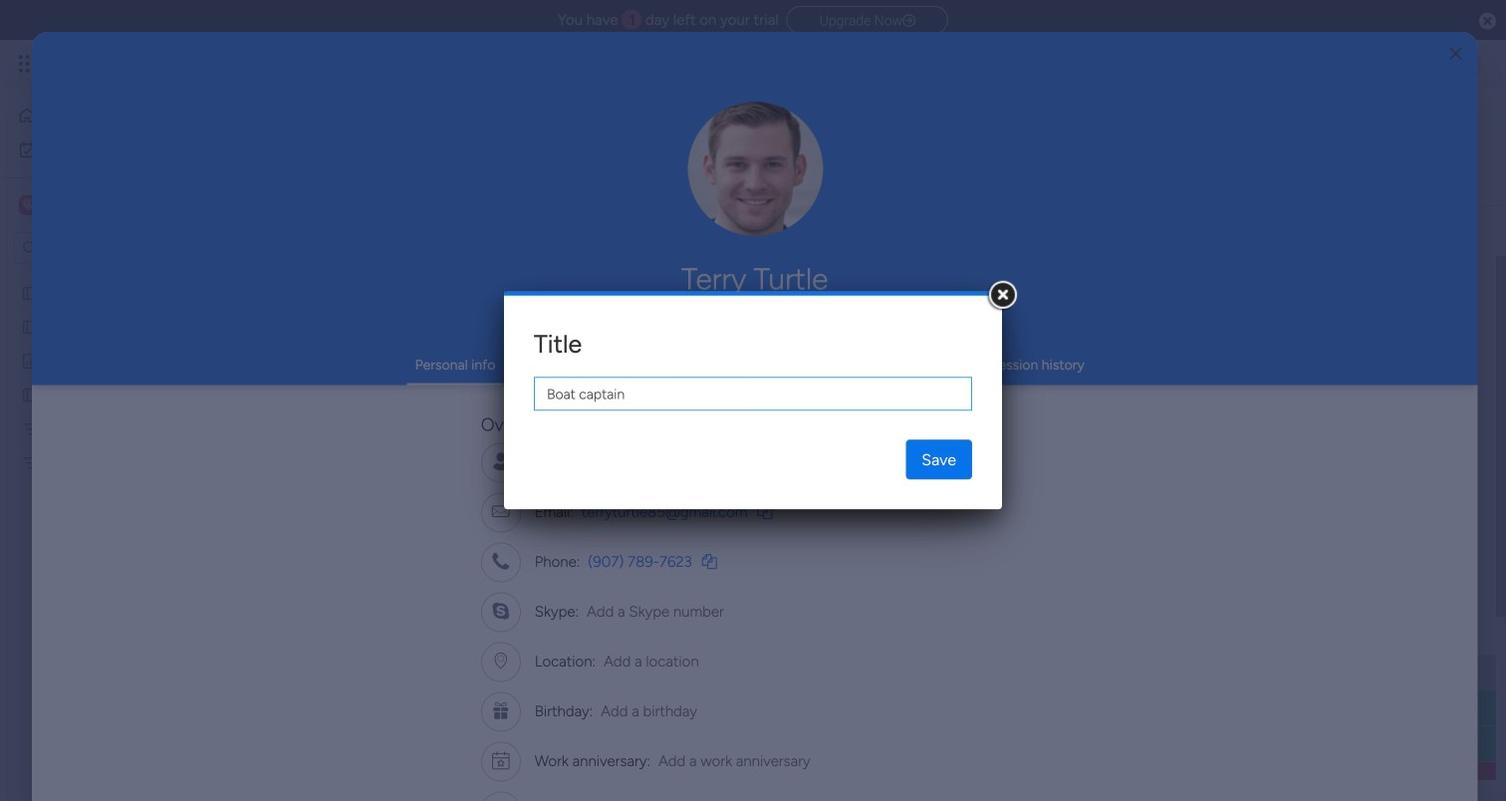 Task type: locate. For each thing, give the bounding box(es) containing it.
select product image
[[18, 54, 38, 74]]

terry turtle image
[[1451, 48, 1483, 80]]

option
[[0, 276, 254, 280]]

2 public board image from the top
[[21, 318, 40, 337]]

copied! image
[[702, 554, 717, 569]]

2 vertical spatial public board image
[[21, 386, 40, 405]]

2 workspace image from the left
[[22, 194, 36, 216]]

tab list
[[294, 173, 365, 205]]

tab
[[294, 173, 365, 205]]

0 vertical spatial public board image
[[21, 284, 40, 303]]

list box
[[0, 273, 254, 749]]

1 workspace image from the left
[[19, 194, 39, 216]]

workspace image
[[19, 194, 39, 216], [22, 194, 36, 216]]

1 vertical spatial public board image
[[21, 318, 40, 337]]

column header
[[1466, 615, 1507, 649]]

3 public board image from the top
[[21, 386, 40, 405]]

None field
[[534, 377, 973, 411]]

Filter dashboard by text search field
[[386, 214, 568, 246]]

public board image
[[21, 284, 40, 303], [21, 318, 40, 337], [21, 386, 40, 405]]



Task type: vqa. For each thing, say whether or not it's contained in the screenshot.
right Search image
no



Task type: describe. For each thing, give the bounding box(es) containing it.
dapulse close image
[[1480, 11, 1497, 32]]

close image
[[1450, 47, 1462, 61]]

1 public board image from the top
[[21, 284, 40, 303]]

public dashboard image
[[21, 352, 40, 371]]

copied! image
[[758, 504, 773, 519]]

dapulse rightstroke image
[[903, 13, 916, 28]]



